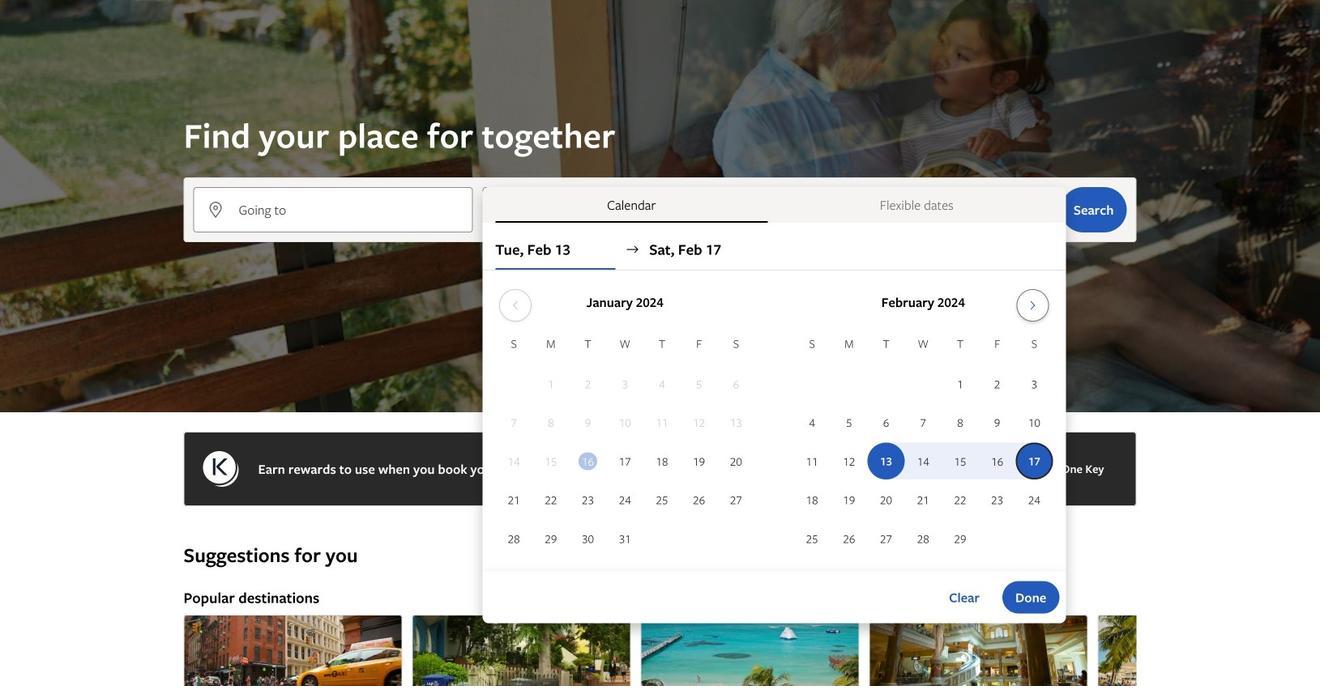 Task type: describe. For each thing, give the bounding box(es) containing it.
wizard region
[[0, 0, 1320, 624]]

previous month image
[[506, 299, 525, 312]]

directional image
[[625, 242, 640, 257]]

january 2024 element
[[495, 335, 755, 559]]

next month image
[[1023, 299, 1043, 312]]

february 2024 element
[[794, 335, 1053, 559]]



Task type: locate. For each thing, give the bounding box(es) containing it.
show previous card image
[[174, 675, 193, 686]]

application inside wizard region
[[495, 283, 1053, 559]]

cancun which includes a sandy beach, landscape views and general coastal views image
[[641, 615, 859, 686]]

south beach featuring tropical scenes, general coastal views and a beach image
[[1098, 615, 1316, 686]]

recently viewed region
[[174, 516, 1146, 542]]

soho - tribeca which includes street scenes and a city image
[[184, 615, 402, 686]]

tab list
[[482, 187, 1066, 223]]

application
[[495, 283, 1053, 559]]

georgetown - foggy bottom showing a house, a city and street scenes image
[[412, 615, 631, 686]]

today element
[[579, 452, 597, 470]]

show next card image
[[1127, 675, 1146, 686]]

las vegas featuring interior views image
[[869, 615, 1088, 686]]

tab list inside wizard region
[[482, 187, 1066, 223]]



Task type: vqa. For each thing, say whether or not it's contained in the screenshot.
show next card icon
yes



